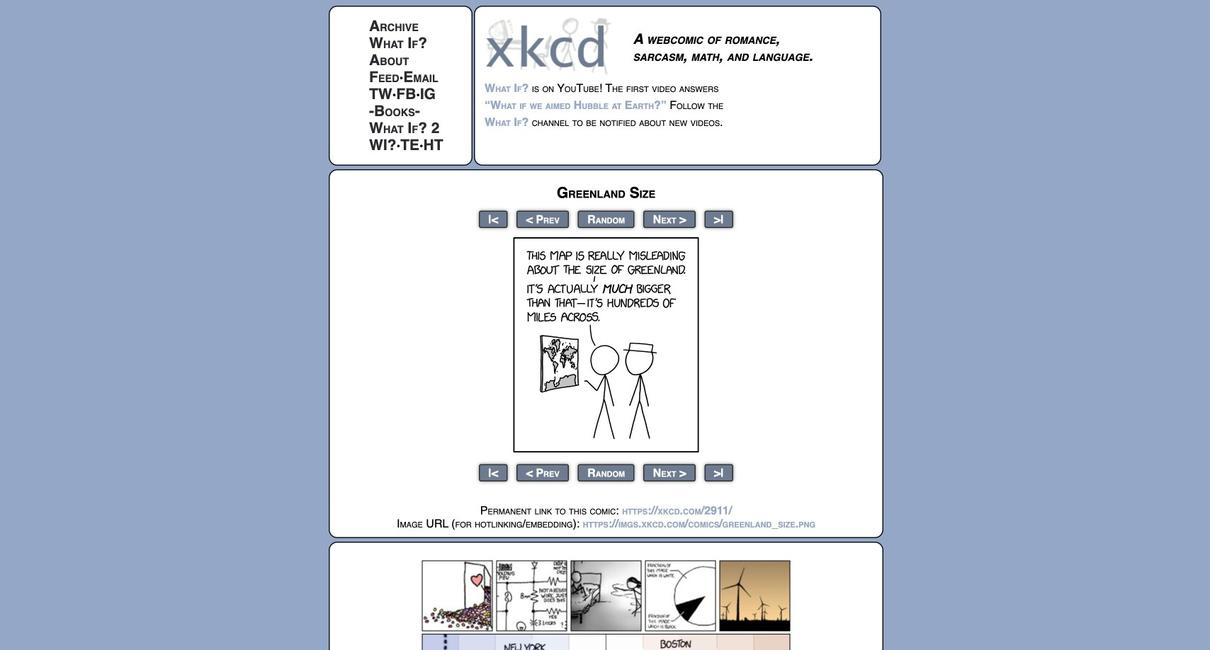 Task type: vqa. For each thing, say whether or not it's contained in the screenshot.
xkcd.com logo
yes



Task type: describe. For each thing, give the bounding box(es) containing it.
earth temperature timeline image
[[422, 634, 791, 651]]



Task type: locate. For each thing, give the bounding box(es) containing it.
greenland size image
[[513, 237, 699, 453]]

selected comics image
[[422, 561, 791, 632]]

xkcd.com logo image
[[485, 16, 616, 75]]



